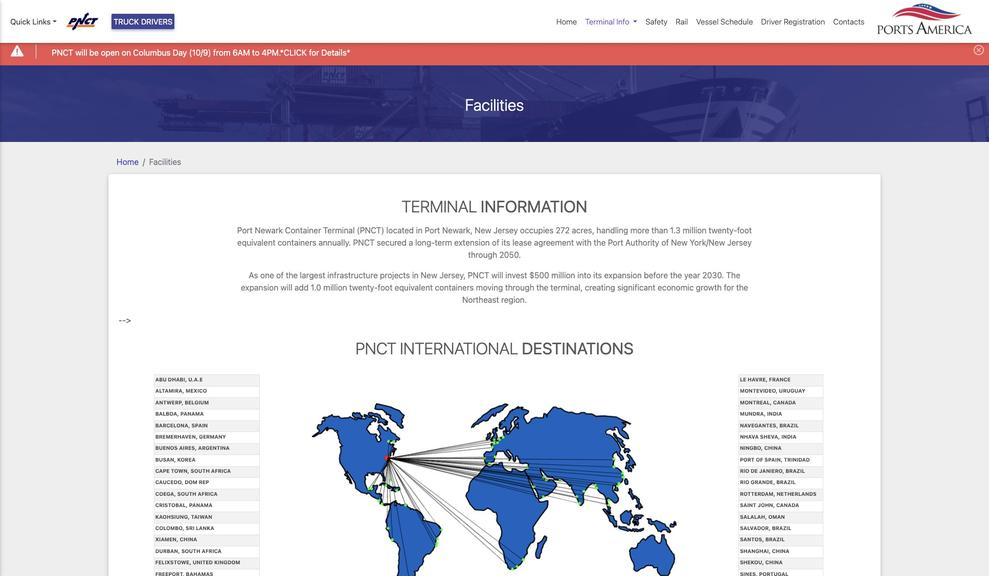 Task type: describe. For each thing, give the bounding box(es) containing it.
6am
[[233, 48, 250, 57]]

of inside as one of the largest infrastructure projects in new jersey, pnct will invest $500 million into its expansion before the year 2030. the expansion will add 1.0 million twenty-foot equivalent containers moving through the terminal, creating significant economic growth for the northeast region.
[[276, 271, 284, 280]]

africa for durban, south africa
[[202, 549, 222, 555]]

colombo, sri lanka
[[155, 526, 214, 532]]

a
[[409, 238, 413, 248]]

foot inside as one of the largest infrastructure projects in new jersey, pnct will invest $500 million into its expansion before the year 2030. the expansion will add 1.0 million twenty-foot equivalent containers moving through the terminal, creating significant economic growth for the northeast region.
[[378, 283, 393, 293]]

as one of the largest infrastructure projects in new jersey, pnct will invest $500 million into its expansion before the year 2030. the expansion will add 1.0 million twenty-foot equivalent containers moving through the terminal, creating significant economic growth for the northeast region.
[[241, 271, 748, 305]]

driver
[[761, 17, 782, 26]]

(pnct)
[[357, 226, 384, 235]]

brazil for navegantes, brazil
[[780, 423, 799, 429]]

spain
[[192, 423, 208, 429]]

1 vertical spatial facilities
[[149, 157, 181, 167]]

0 vertical spatial africa
[[211, 469, 231, 475]]

shanghai, china
[[740, 549, 790, 555]]

pnct inside as one of the largest infrastructure projects in new jersey, pnct will invest $500 million into its expansion before the year 2030. the expansion will add 1.0 million twenty-foot equivalent containers moving through the terminal, creating significant economic growth for the northeast region.
[[468, 271, 489, 280]]

shanghai,
[[740, 549, 771, 555]]

brazil for santos, brazil
[[766, 537, 785, 543]]

buenos aires, argentina
[[155, 446, 230, 452]]

2 - from the left
[[122, 316, 126, 325]]

port down the handling
[[608, 238, 623, 248]]

quick links link
[[10, 16, 57, 27]]

kaohsiung, taiwan
[[155, 514, 212, 521]]

from
[[213, 48, 231, 57]]

links
[[32, 17, 51, 26]]

africa for coega, south africa
[[198, 492, 218, 498]]

of up 2050. on the right
[[492, 238, 500, 248]]

mundra,
[[740, 411, 766, 417]]

secured
[[377, 238, 407, 248]]

through inside as one of the largest infrastructure projects in new jersey, pnct will invest $500 million into its expansion before the year 2030. the expansion will add 1.0 million twenty-foot equivalent containers moving through the terminal, creating significant economic growth for the northeast region.
[[505, 283, 534, 293]]

in inside as one of the largest infrastructure projects in new jersey, pnct will invest $500 million into its expansion before the year 2030. the expansion will add 1.0 million twenty-foot equivalent containers moving through the terminal, creating significant economic growth for the northeast region.
[[412, 271, 419, 280]]

safety
[[646, 17, 668, 26]]

china for ningbo, china
[[764, 446, 782, 452]]

nhava
[[740, 434, 759, 440]]

economic
[[658, 283, 694, 293]]

1.3
[[670, 226, 681, 235]]

brazil down the trinidad
[[786, 469, 805, 475]]

panama for balboa, panama
[[180, 411, 204, 417]]

2030.
[[702, 271, 724, 280]]

le
[[740, 377, 746, 383]]

coega, south africa
[[155, 492, 218, 498]]

rail link
[[672, 12, 692, 31]]

into
[[577, 271, 591, 280]]

kingdom
[[214, 560, 240, 566]]

caucedo,
[[155, 480, 183, 486]]

will inside alert
[[75, 48, 87, 57]]

colombo,
[[155, 526, 184, 532]]

0 horizontal spatial home
[[117, 157, 139, 167]]

truck drivers link
[[112, 14, 175, 29]]

containers inside port newark container terminal (pnct) located in port newark, new jersey occupies 272 acres, handling more than 1.3 million twenty-foot equivalent containers annually. pnct secured a long-term extension of its lease agreement with the port authority of new york/new jersey through 2050.
[[278, 238, 317, 248]]

saint
[[740, 503, 757, 509]]

rio for rio de janiero, brazil
[[740, 469, 749, 475]]

vessel schedule
[[696, 17, 753, 26]]

united
[[193, 560, 213, 566]]

invest
[[505, 271, 527, 280]]

shekou, china
[[740, 560, 783, 566]]

destinations
[[522, 339, 634, 359]]

0 vertical spatial india
[[767, 411, 782, 417]]

montevideo, uruguay
[[740, 388, 806, 395]]

ningbo,
[[740, 446, 763, 452]]

bremerhaven, germany
[[155, 434, 226, 440]]

significant
[[617, 283, 656, 293]]

xiamen,
[[155, 537, 178, 543]]

balboa,
[[155, 411, 179, 417]]

details*
[[321, 48, 350, 57]]

terminal for terminal info
[[585, 17, 615, 26]]

pnct international destinations
[[356, 339, 634, 359]]

salvador,
[[740, 526, 771, 532]]

port left the newark
[[237, 226, 253, 235]]

antwerp,
[[155, 400, 183, 406]]

1 horizontal spatial new
[[475, 226, 491, 235]]

terminal information
[[402, 197, 588, 216]]

before
[[644, 271, 668, 280]]

cape
[[155, 469, 170, 475]]

creating
[[585, 283, 615, 293]]

1 horizontal spatial home
[[557, 17, 577, 26]]

dom
[[185, 480, 197, 486]]

taiwan
[[191, 514, 212, 521]]

largest
[[300, 271, 325, 280]]

northeast
[[462, 296, 499, 305]]

1.0
[[311, 283, 321, 293]]

terminal info link
[[581, 12, 642, 31]]

grande,
[[751, 480, 775, 486]]

272
[[556, 226, 570, 235]]

buenos
[[155, 446, 178, 452]]

port up long-
[[425, 226, 440, 235]]

terminal for terminal information
[[402, 197, 477, 216]]

growth
[[696, 283, 722, 293]]

busan,
[[155, 457, 176, 463]]

jersey,
[[440, 271, 466, 280]]

cristobal,
[[155, 503, 188, 509]]

shekou,
[[740, 560, 764, 566]]

new inside as one of the largest infrastructure projects in new jersey, pnct will invest $500 million into its expansion before the year 2030. the expansion will add 1.0 million twenty-foot equivalent containers moving through the terminal, creating significant economic growth for the northeast region.
[[421, 271, 437, 280]]

dhabi,
[[168, 377, 187, 383]]

abu dhabi, u.a.e
[[155, 377, 203, 383]]

1 horizontal spatial will
[[281, 283, 292, 293]]

balboa, panama
[[155, 411, 204, 417]]

1 horizontal spatial facilities
[[465, 95, 524, 114]]

vessel
[[696, 17, 719, 26]]

rotterdam, netherlands
[[740, 492, 817, 498]]

annually.
[[319, 238, 351, 248]]

for inside alert
[[309, 48, 319, 57]]

as
[[249, 271, 258, 280]]

coega,
[[155, 492, 176, 498]]

4pm.*click
[[262, 48, 307, 57]]

spain,
[[765, 457, 783, 463]]

close image
[[974, 45, 984, 55]]

0 horizontal spatial home link
[[117, 157, 139, 167]]

truck
[[114, 17, 139, 26]]

montreal, canada
[[740, 400, 796, 406]]

saint john, canada
[[740, 503, 799, 509]]

belgium
[[185, 400, 209, 406]]

quick links
[[10, 17, 51, 26]]

schedule
[[721, 17, 753, 26]]

china for shanghai, china
[[772, 549, 790, 555]]

rio for rio grande, brazil
[[740, 480, 749, 486]]

the down the
[[736, 283, 748, 293]]

mexico
[[186, 388, 207, 395]]

1 vertical spatial will
[[491, 271, 503, 280]]

felixstowe,
[[155, 560, 191, 566]]

infrastructure
[[327, 271, 378, 280]]

equivalent inside port newark container terminal (pnct) located in port newark, new jersey occupies 272 acres, handling more than 1.3 million twenty-foot equivalent containers annually. pnct secured a long-term extension of its lease agreement with the port authority of new york/new jersey through 2050.
[[237, 238, 275, 248]]

york/new
[[690, 238, 725, 248]]



Task type: locate. For each thing, give the bounding box(es) containing it.
long-
[[415, 238, 435, 248]]

0 vertical spatial twenty-
[[709, 226, 737, 235]]

1 vertical spatial in
[[412, 271, 419, 280]]

montreal,
[[740, 400, 772, 406]]

1 - from the left
[[119, 316, 122, 325]]

its up "creating"
[[593, 271, 602, 280]]

2 vertical spatial million
[[323, 283, 347, 293]]

equivalent inside as one of the largest infrastructure projects in new jersey, pnct will invest $500 million into its expansion before the year 2030. the expansion will add 1.0 million twenty-foot equivalent containers moving through the terminal, creating significant economic growth for the northeast region.
[[395, 283, 433, 293]]

through
[[468, 251, 497, 260], [505, 283, 534, 293]]

south
[[191, 469, 210, 475], [177, 492, 196, 498], [181, 549, 200, 555]]

1 vertical spatial canada
[[776, 503, 799, 509]]

acres,
[[572, 226, 595, 235]]

1 vertical spatial equivalent
[[395, 283, 433, 293]]

1 horizontal spatial containers
[[435, 283, 474, 293]]

canada down netherlands at right
[[776, 503, 799, 509]]

havre,
[[748, 377, 768, 383]]

navegantes, brazil
[[740, 423, 799, 429]]

south up felixstowe, united kingdom
[[181, 549, 200, 555]]

million inside port newark container terminal (pnct) located in port newark, new jersey occupies 272 acres, handling more than 1.3 million twenty-foot equivalent containers annually. pnct secured a long-term extension of its lease agreement with the port authority of new york/new jersey through 2050.
[[683, 226, 707, 235]]

india right sheva,
[[782, 434, 797, 440]]

$500
[[529, 271, 549, 280]]

0 horizontal spatial its
[[502, 238, 510, 248]]

panama for cristobal, panama
[[189, 503, 212, 509]]

rail
[[676, 17, 688, 26]]

2 vertical spatial will
[[281, 283, 292, 293]]

extension
[[454, 238, 490, 248]]

pnct will be open on columbus day (10/9) from 6am to 4pm.*click for details* link
[[52, 46, 350, 59]]

of right 'one'
[[276, 271, 284, 280]]

1 horizontal spatial terminal
[[402, 197, 477, 216]]

0 vertical spatial facilities
[[465, 95, 524, 114]]

located
[[386, 226, 414, 235]]

china up spain,
[[764, 446, 782, 452]]

1 horizontal spatial million
[[552, 271, 575, 280]]

its inside as one of the largest infrastructure projects in new jersey, pnct will invest $500 million into its expansion before the year 2030. the expansion will add 1.0 million twenty-foot equivalent containers moving through the terminal, creating significant economic growth for the northeast region.
[[593, 271, 602, 280]]

bremerhaven,
[[155, 434, 198, 440]]

brazil up sheva,
[[780, 423, 799, 429]]

containers down jersey,
[[435, 283, 474, 293]]

brazil for salvador, brazil
[[772, 526, 792, 532]]

de
[[751, 469, 758, 475]]

france
[[769, 377, 791, 383]]

1 horizontal spatial through
[[505, 283, 534, 293]]

be
[[89, 48, 99, 57]]

through inside port newark container terminal (pnct) located in port newark, new jersey occupies 272 acres, handling more than 1.3 million twenty-foot equivalent containers annually. pnct secured a long-term extension of its lease agreement with the port authority of new york/new jersey through 2050.
[[468, 251, 497, 260]]

0 horizontal spatial twenty-
[[349, 283, 378, 293]]

for down the
[[724, 283, 734, 293]]

open
[[101, 48, 120, 57]]

rail image
[[310, 400, 679, 577]]

safety link
[[642, 12, 672, 31]]

durban,
[[155, 549, 180, 555]]

pnct inside port newark container terminal (pnct) located in port newark, new jersey occupies 272 acres, handling more than 1.3 million twenty-foot equivalent containers annually. pnct secured a long-term extension of its lease agreement with the port authority of new york/new jersey through 2050.
[[353, 238, 375, 248]]

vessel schedule link
[[692, 12, 757, 31]]

0 horizontal spatial facilities
[[149, 157, 181, 167]]

foot down projects
[[378, 283, 393, 293]]

the right "with"
[[594, 238, 606, 248]]

port down ningbo,
[[740, 457, 755, 463]]

china down santos, brazil
[[772, 549, 790, 555]]

terminal,
[[551, 283, 583, 293]]

1 horizontal spatial home link
[[552, 12, 581, 31]]

1 vertical spatial panama
[[189, 503, 212, 509]]

for inside as one of the largest infrastructure projects in new jersey, pnct will invest $500 million into its expansion before the year 2030. the expansion will add 1.0 million twenty-foot equivalent containers moving through the terminal, creating significant economic growth for the northeast region.
[[724, 283, 734, 293]]

caucedo, dom rep
[[155, 480, 209, 486]]

china for xiamen, china
[[180, 537, 197, 543]]

south up rep
[[191, 469, 210, 475]]

salalah,
[[740, 514, 767, 521]]

foot inside port newark container terminal (pnct) located in port newark, new jersey occupies 272 acres, handling more than 1.3 million twenty-foot equivalent containers annually. pnct secured a long-term extension of its lease agreement with the port authority of new york/new jersey through 2050.
[[737, 226, 752, 235]]

term
[[435, 238, 452, 248]]

jersey right the york/new
[[727, 238, 752, 248]]

0 vertical spatial expansion
[[604, 271, 642, 280]]

brazil
[[780, 423, 799, 429], [786, 469, 805, 475], [777, 480, 796, 486], [772, 526, 792, 532], [766, 537, 785, 543]]

in right projects
[[412, 271, 419, 280]]

rio de janiero, brazil
[[740, 469, 805, 475]]

million right 1.0
[[323, 283, 347, 293]]

0 vertical spatial through
[[468, 251, 497, 260]]

0 vertical spatial terminal
[[585, 17, 615, 26]]

the up add
[[286, 271, 298, 280]]

will up moving
[[491, 271, 503, 280]]

south for durban,
[[181, 549, 200, 555]]

million
[[683, 226, 707, 235], [552, 271, 575, 280], [323, 283, 347, 293]]

0 vertical spatial south
[[191, 469, 210, 475]]

1 vertical spatial home link
[[117, 157, 139, 167]]

than
[[652, 226, 668, 235]]

0 vertical spatial equivalent
[[237, 238, 275, 248]]

0 vertical spatial for
[[309, 48, 319, 57]]

will left add
[[281, 283, 292, 293]]

of down the than at the top of the page
[[662, 238, 669, 248]]

busan, korea
[[155, 457, 196, 463]]

twenty- inside as one of the largest infrastructure projects in new jersey, pnct will invest $500 million into its expansion before the year 2030. the expansion will add 1.0 million twenty-foot equivalent containers moving through the terminal, creating significant economic growth for the northeast region.
[[349, 283, 378, 293]]

0 vertical spatial its
[[502, 238, 510, 248]]

santos,
[[740, 537, 764, 543]]

india
[[767, 411, 782, 417], [782, 434, 797, 440]]

projects
[[380, 271, 410, 280]]

twenty- down infrastructure
[[349, 283, 378, 293]]

rio up rotterdam,
[[740, 480, 749, 486]]

1 vertical spatial home
[[117, 157, 139, 167]]

home link
[[552, 12, 581, 31], [117, 157, 139, 167]]

lanka
[[196, 526, 214, 532]]

salvador, brazil
[[740, 526, 792, 532]]

trinidad
[[784, 457, 810, 463]]

terminal inside port newark container terminal (pnct) located in port newark, new jersey occupies 272 acres, handling more than 1.3 million twenty-foot equivalent containers annually. pnct secured a long-term extension of its lease agreement with the port authority of new york/new jersey through 2050.
[[323, 226, 355, 235]]

1 vertical spatial rio
[[740, 480, 749, 486]]

containers inside as one of the largest infrastructure projects in new jersey, pnct will invest $500 million into its expansion before the year 2030. the expansion will add 1.0 million twenty-foot equivalent containers moving through the terminal, creating significant economic growth for the northeast region.
[[435, 283, 474, 293]]

0 vertical spatial in
[[416, 226, 423, 235]]

pnct inside alert
[[52, 48, 73, 57]]

million up the york/new
[[683, 226, 707, 235]]

china down shanghai, china
[[765, 560, 783, 566]]

south for coega,
[[177, 492, 196, 498]]

of
[[492, 238, 500, 248], [662, 238, 669, 248], [276, 271, 284, 280], [756, 457, 763, 463]]

1 horizontal spatial twenty-
[[709, 226, 737, 235]]

1 horizontal spatial foot
[[737, 226, 752, 235]]

the up economic
[[670, 271, 682, 280]]

to
[[252, 48, 260, 57]]

canada down uruguay
[[773, 400, 796, 406]]

2 vertical spatial terminal
[[323, 226, 355, 235]]

its up 2050. on the right
[[502, 238, 510, 248]]

its
[[502, 238, 510, 248], [593, 271, 602, 280]]

2 vertical spatial new
[[421, 271, 437, 280]]

south up cristobal, panama
[[177, 492, 196, 498]]

port
[[237, 226, 253, 235], [425, 226, 440, 235], [608, 238, 623, 248], [740, 457, 755, 463]]

0 vertical spatial foot
[[737, 226, 752, 235]]

panama up taiwan
[[189, 503, 212, 509]]

0 horizontal spatial for
[[309, 48, 319, 57]]

1 vertical spatial new
[[671, 238, 688, 248]]

0 horizontal spatial equivalent
[[237, 238, 275, 248]]

1 rio from the top
[[740, 469, 749, 475]]

cristobal, panama
[[155, 503, 212, 509]]

pnct will be open on columbus day (10/9) from 6am to 4pm.*click for details* alert
[[0, 38, 989, 65]]

agreement
[[534, 238, 574, 248]]

day
[[173, 48, 187, 57]]

info
[[617, 17, 630, 26]]

2 horizontal spatial new
[[671, 238, 688, 248]]

2050.
[[499, 251, 521, 260]]

the
[[594, 238, 606, 248], [286, 271, 298, 280], [670, 271, 682, 280], [536, 283, 548, 293], [736, 283, 748, 293]]

brazil up rotterdam, netherlands
[[777, 480, 796, 486]]

will left be
[[75, 48, 87, 57]]

1 vertical spatial terminal
[[402, 197, 477, 216]]

expansion up significant
[[604, 271, 642, 280]]

0 vertical spatial new
[[475, 226, 491, 235]]

0 horizontal spatial jersey
[[494, 226, 518, 235]]

1 horizontal spatial expansion
[[604, 271, 642, 280]]

germany
[[199, 434, 226, 440]]

0 horizontal spatial expansion
[[241, 283, 278, 293]]

the inside port newark container terminal (pnct) located in port newark, new jersey occupies 272 acres, handling more than 1.3 million twenty-foot equivalent containers annually. pnct secured a long-term extension of its lease agreement with the port authority of new york/new jersey through 2050.
[[594, 238, 606, 248]]

2 vertical spatial south
[[181, 549, 200, 555]]

mundra, india
[[740, 411, 782, 417]]

of down ningbo, china on the bottom right
[[756, 457, 763, 463]]

1 vertical spatial expansion
[[241, 283, 278, 293]]

the down $500
[[536, 283, 548, 293]]

in inside port newark container terminal (pnct) located in port newark, new jersey occupies 272 acres, handling more than 1.3 million twenty-foot equivalent containers annually. pnct secured a long-term extension of its lease agreement with the port authority of new york/new jersey through 2050.
[[416, 226, 423, 235]]

1 horizontal spatial jersey
[[727, 238, 752, 248]]

2 vertical spatial africa
[[202, 549, 222, 555]]

its inside port newark container terminal (pnct) located in port newark, new jersey occupies 272 acres, handling more than 1.3 million twenty-foot equivalent containers annually. pnct secured a long-term extension of its lease agreement with the port authority of new york/new jersey through 2050.
[[502, 238, 510, 248]]

truck drivers
[[114, 17, 173, 26]]

through down invest
[[505, 283, 534, 293]]

0 vertical spatial rio
[[740, 469, 749, 475]]

1 vertical spatial million
[[552, 271, 575, 280]]

0 horizontal spatial foot
[[378, 283, 393, 293]]

twenty-
[[709, 226, 737, 235], [349, 283, 378, 293]]

china up durban, south africa
[[180, 537, 197, 543]]

0 vertical spatial home
[[557, 17, 577, 26]]

brazil down oman
[[772, 526, 792, 532]]

contacts link
[[829, 12, 869, 31]]

1 vertical spatial south
[[177, 492, 196, 498]]

jersey up lease
[[494, 226, 518, 235]]

china
[[764, 446, 782, 452], [180, 537, 197, 543], [772, 549, 790, 555], [765, 560, 783, 566]]

1 vertical spatial containers
[[435, 283, 474, 293]]

africa down rep
[[198, 492, 218, 498]]

1 vertical spatial india
[[782, 434, 797, 440]]

lease
[[513, 238, 532, 248]]

navegantes,
[[740, 423, 778, 429]]

panama
[[180, 411, 204, 417], [189, 503, 212, 509]]

2 horizontal spatial terminal
[[585, 17, 615, 26]]

rotterdam,
[[740, 492, 775, 498]]

0 vertical spatial panama
[[180, 411, 204, 417]]

0 vertical spatial jersey
[[494, 226, 518, 235]]

brazil down salvador, brazil
[[766, 537, 785, 543]]

2 rio from the top
[[740, 480, 749, 486]]

handling
[[597, 226, 628, 235]]

one
[[260, 271, 274, 280]]

twenty- inside port newark container terminal (pnct) located in port newark, new jersey occupies 272 acres, handling more than 1.3 million twenty-foot equivalent containers annually. pnct secured a long-term extension of its lease agreement with the port authority of new york/new jersey through 2050.
[[709, 226, 737, 235]]

0 vertical spatial canada
[[773, 400, 796, 406]]

john,
[[758, 503, 775, 509]]

1 vertical spatial through
[[505, 283, 534, 293]]

international
[[400, 339, 518, 359]]

0 vertical spatial containers
[[278, 238, 317, 248]]

pnct will be open on columbus day (10/9) from 6am to 4pm.*click for details*
[[52, 48, 350, 57]]

nhava sheva, india
[[740, 434, 797, 440]]

xiamen, china
[[155, 537, 197, 543]]

1 vertical spatial foot
[[378, 283, 393, 293]]

0 horizontal spatial million
[[323, 283, 347, 293]]

for left details*
[[309, 48, 319, 57]]

region.
[[501, 296, 527, 305]]

terminal up annually.
[[323, 226, 355, 235]]

year
[[684, 271, 700, 280]]

equivalent down projects
[[395, 283, 433, 293]]

in up long-
[[416, 226, 423, 235]]

0 vertical spatial will
[[75, 48, 87, 57]]

containers down container on the top of the page
[[278, 238, 317, 248]]

panama down belgium
[[180, 411, 204, 417]]

barcelona,
[[155, 423, 190, 429]]

2 horizontal spatial million
[[683, 226, 707, 235]]

salalah, oman
[[740, 514, 785, 521]]

1 vertical spatial twenty-
[[349, 283, 378, 293]]

2 horizontal spatial will
[[491, 271, 503, 280]]

0 vertical spatial home link
[[552, 12, 581, 31]]

rio left de
[[740, 469, 749, 475]]

1 horizontal spatial for
[[724, 283, 734, 293]]

1 vertical spatial africa
[[198, 492, 218, 498]]

1 vertical spatial for
[[724, 283, 734, 293]]

africa up united
[[202, 549, 222, 555]]

1 vertical spatial its
[[593, 271, 602, 280]]

0 horizontal spatial terminal
[[323, 226, 355, 235]]

0 horizontal spatial containers
[[278, 238, 317, 248]]

through down extension
[[468, 251, 497, 260]]

0 vertical spatial million
[[683, 226, 707, 235]]

expansion down "as"
[[241, 283, 278, 293]]

newark
[[255, 226, 283, 235]]

india up the navegantes, brazil
[[767, 411, 782, 417]]

0 horizontal spatial new
[[421, 271, 437, 280]]

0 horizontal spatial through
[[468, 251, 497, 260]]

new left jersey,
[[421, 271, 437, 280]]

new up extension
[[475, 226, 491, 235]]

town,
[[171, 469, 189, 475]]

africa down argentina
[[211, 469, 231, 475]]

terminal left info
[[585, 17, 615, 26]]

twenty- up the york/new
[[709, 226, 737, 235]]

0 horizontal spatial will
[[75, 48, 87, 57]]

million up terminal,
[[552, 271, 575, 280]]

on
[[122, 48, 131, 57]]

equivalent down the newark
[[237, 238, 275, 248]]

barcelona, spain
[[155, 423, 208, 429]]

foot up the
[[737, 226, 752, 235]]

1 vertical spatial jersey
[[727, 238, 752, 248]]

1 horizontal spatial its
[[593, 271, 602, 280]]

home
[[557, 17, 577, 26], [117, 157, 139, 167]]

china for shekou, china
[[765, 560, 783, 566]]

1 horizontal spatial equivalent
[[395, 283, 433, 293]]

new down '1.3'
[[671, 238, 688, 248]]

terminal up newark,
[[402, 197, 477, 216]]

sri
[[186, 526, 195, 532]]

santos, brazil
[[740, 537, 785, 543]]



Task type: vqa. For each thing, say whether or not it's contained in the screenshot.
security
no



